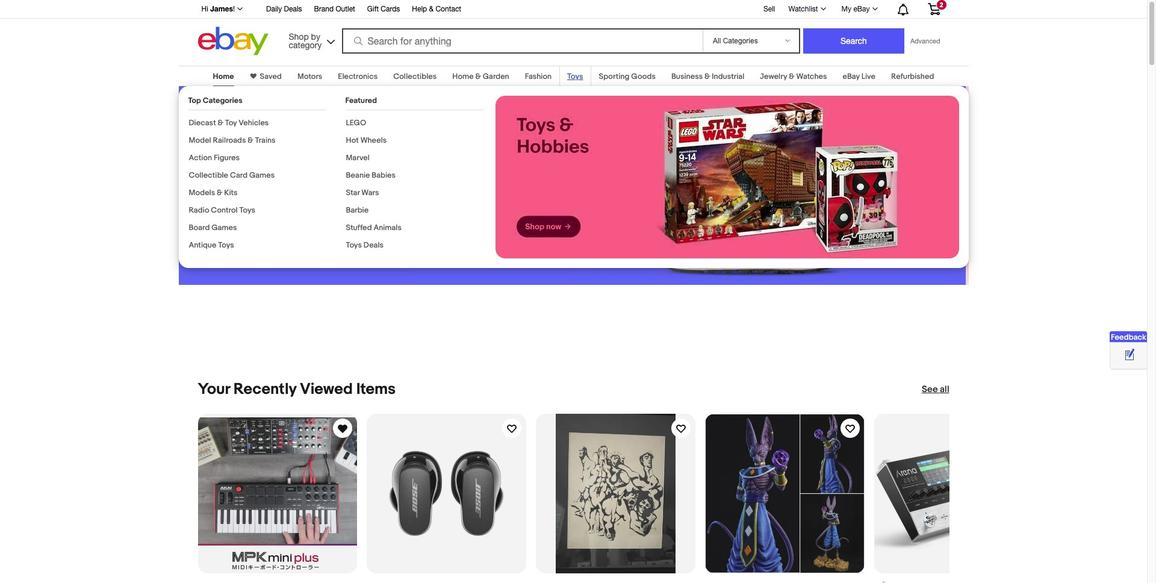 Task type: vqa. For each thing, say whether or not it's contained in the screenshot.
Beanie
yes



Task type: locate. For each thing, give the bounding box(es) containing it.
ebay left live
[[843, 72, 860, 81]]

see all
[[922, 384, 950, 395]]

babies
[[372, 170, 396, 180]]

1 vertical spatial ebay
[[843, 72, 860, 81]]

lego
[[346, 118, 366, 128]]

toy
[[225, 118, 237, 128]]

gift cards link
[[367, 3, 400, 16]]

toys right control
[[239, 205, 255, 215]]

radio control toys
[[189, 205, 255, 215]]

shop by category
[[289, 32, 322, 50]]

board games
[[189, 223, 237, 232]]

sell link
[[758, 5, 781, 13]]

home up categories
[[213, 72, 234, 81]]

home left garden
[[453, 72, 474, 81]]

shop left by
[[289, 32, 309, 41]]

them
[[224, 205, 248, 217]]

jewelry & watches link
[[760, 72, 827, 81]]

get them now
[[203, 205, 272, 217]]

1 horizontal spatial home
[[453, 72, 474, 81]]

toys down stuffed
[[346, 240, 362, 250]]

sporting goods
[[599, 72, 656, 81]]

toys
[[567, 72, 583, 81], [239, 205, 255, 215], [218, 240, 234, 250], [346, 240, 362, 250]]

star wars link
[[346, 188, 379, 198]]

sporting goods link
[[599, 72, 656, 81]]

cards
[[381, 5, 400, 13]]

gift cards
[[367, 5, 400, 13]]

watches
[[797, 72, 827, 81]]

shop inside the savings continue shop exclusive deals on your favorite brands.
[[192, 157, 218, 170]]

deals inside the 'featured' element
[[364, 240, 384, 250]]

beanie babies
[[346, 170, 396, 180]]

& for kits
[[217, 188, 223, 198]]

account navigation
[[195, 0, 950, 19]]

refurbished link
[[891, 72, 934, 81]]

0 vertical spatial deals
[[284, 5, 302, 13]]

2 home from the left
[[453, 72, 474, 81]]

industrial
[[712, 72, 745, 81]]

deals inside account navigation
[[284, 5, 302, 13]]

0 horizontal spatial deals
[[284, 5, 302, 13]]

deals right daily
[[284, 5, 302, 13]]

1 horizontal spatial games
[[249, 170, 275, 180]]

refurbished
[[891, 72, 934, 81]]

savings
[[236, 95, 317, 123]]

brands.
[[192, 170, 230, 184]]

games down control
[[212, 223, 237, 232]]

electronics
[[338, 72, 378, 81]]

top categories
[[188, 96, 243, 105]]

collectible card games link
[[189, 170, 275, 180]]

gift
[[367, 5, 379, 13]]

motors
[[297, 72, 322, 81]]

advanced
[[911, 37, 940, 45]]

0 horizontal spatial home
[[213, 72, 234, 81]]

ebay live
[[843, 72, 876, 81]]

get them now link
[[192, 198, 299, 226]]

deals
[[284, 5, 302, 13], [364, 240, 384, 250]]

&
[[429, 5, 434, 13], [476, 72, 481, 81], [705, 72, 710, 81], [789, 72, 795, 81], [218, 118, 223, 128], [248, 136, 253, 145], [217, 188, 223, 198]]

wars
[[362, 188, 379, 198]]

action figures link
[[189, 153, 240, 163]]

& left kits
[[217, 188, 223, 198]]

0 vertical spatial ebay
[[854, 5, 870, 13]]

motors link
[[297, 72, 322, 81]]

None submit
[[803, 28, 905, 54]]

diecast & toy vehicles
[[189, 118, 269, 128]]

viewed
[[300, 380, 353, 399]]

shop inside shop by category
[[289, 32, 309, 41]]

& right help at top
[[429, 5, 434, 13]]

now
[[250, 205, 269, 217]]

featured element
[[345, 96, 483, 258]]

the savings continue link
[[192, 95, 392, 152]]

card
[[230, 170, 248, 180]]

0 horizontal spatial games
[[212, 223, 237, 232]]

action figures
[[189, 153, 240, 163]]

star
[[346, 188, 360, 198]]

your
[[198, 380, 230, 399]]

& left toy
[[218, 118, 223, 128]]

brand
[[314, 5, 334, 13]]

collectible card games
[[189, 170, 275, 180]]

diecast & toy vehicles link
[[189, 118, 269, 128]]

shop up "collectible"
[[192, 157, 218, 170]]

games down exclusive
[[249, 170, 275, 180]]

toys deals link
[[346, 240, 384, 250]]

models
[[189, 188, 215, 198]]

wheels
[[361, 136, 387, 145]]

shop
[[289, 32, 309, 41], [192, 157, 218, 170]]

see all link
[[922, 384, 950, 396]]

1 horizontal spatial shop
[[289, 32, 309, 41]]

deals down stuffed animals
[[364, 240, 384, 250]]

home & garden
[[453, 72, 509, 81]]

& inside account navigation
[[429, 5, 434, 13]]

electronics link
[[338, 72, 378, 81]]

ebay
[[854, 5, 870, 13], [843, 72, 860, 81]]

beanie babies link
[[346, 170, 396, 180]]

& right jewelry
[[789, 72, 795, 81]]

0 vertical spatial shop
[[289, 32, 309, 41]]

& left garden
[[476, 72, 481, 81]]

& right business
[[705, 72, 710, 81]]

1 horizontal spatial deals
[[364, 240, 384, 250]]

ebay inside account navigation
[[854, 5, 870, 13]]

0 horizontal spatial shop
[[192, 157, 218, 170]]

category
[[289, 40, 322, 50]]

saved link
[[256, 72, 282, 81]]

antique
[[189, 240, 216, 250]]

feedback
[[1111, 332, 1147, 342]]

2
[[940, 1, 944, 8]]

continue
[[192, 123, 286, 152]]

my ebay
[[842, 5, 870, 13]]

home for home & garden
[[453, 72, 474, 81]]

your
[[314, 157, 336, 170]]

your recently viewed items link
[[198, 380, 396, 399]]

ebay right my
[[854, 5, 870, 13]]

1 home from the left
[[213, 72, 234, 81]]

!
[[233, 5, 235, 13]]

exclusive
[[221, 157, 267, 170]]

barbie link
[[346, 205, 369, 215]]

1 vertical spatial shop
[[192, 157, 218, 170]]

1 vertical spatial deals
[[364, 240, 384, 250]]

home for home
[[213, 72, 234, 81]]

ebay live link
[[843, 72, 876, 81]]

hi
[[201, 5, 208, 13]]



Task type: describe. For each thing, give the bounding box(es) containing it.
top categories element
[[188, 96, 326, 258]]

deals
[[270, 157, 297, 170]]

antique toys link
[[189, 240, 234, 250]]

hot wheels
[[346, 136, 387, 145]]

diecast
[[189, 118, 216, 128]]

antique toys
[[189, 240, 234, 250]]

stuffed animals
[[346, 223, 402, 232]]

& for toy
[[218, 118, 223, 128]]

get
[[203, 205, 221, 217]]

toys link
[[567, 72, 583, 81]]

by
[[311, 32, 320, 41]]

toys right fashion link at the left of page
[[567, 72, 583, 81]]

& left trains
[[248, 136, 253, 145]]

lego link
[[346, 118, 366, 128]]

models & kits link
[[189, 188, 238, 198]]

live
[[862, 72, 876, 81]]

kits
[[224, 188, 238, 198]]

collectibles link
[[393, 72, 437, 81]]

james
[[210, 4, 233, 13]]

model railroads & trains
[[189, 136, 276, 145]]

radio
[[189, 205, 209, 215]]

0 vertical spatial games
[[249, 170, 275, 180]]

none submit inside shop by category banner
[[803, 28, 905, 54]]

outlet
[[336, 5, 355, 13]]

& for industrial
[[705, 72, 710, 81]]

deals for toys deals
[[364, 240, 384, 250]]

items
[[356, 380, 396, 399]]

model railroads & trains link
[[189, 136, 276, 145]]

my
[[842, 5, 852, 13]]

business
[[672, 72, 703, 81]]

ebay inside the savings continue main content
[[843, 72, 860, 81]]

model
[[189, 136, 211, 145]]

& for garden
[[476, 72, 481, 81]]

models & kits
[[189, 188, 238, 198]]

help & contact
[[412, 5, 461, 13]]

sell
[[764, 5, 775, 13]]

garden
[[483, 72, 509, 81]]

all
[[940, 384, 950, 395]]

collectibles
[[393, 72, 437, 81]]

see
[[922, 384, 938, 395]]

toys inside the 'featured' element
[[346, 240, 362, 250]]

advanced link
[[905, 29, 947, 53]]

featured
[[345, 96, 377, 105]]

figures
[[214, 153, 240, 163]]

jewelry & watches
[[760, 72, 827, 81]]

2 link
[[921, 0, 948, 17]]

toys down board games link
[[218, 240, 234, 250]]

Search for anything text field
[[344, 30, 700, 52]]

stuffed animals link
[[346, 223, 402, 232]]

sporting
[[599, 72, 630, 81]]

goods
[[631, 72, 656, 81]]

barbie
[[346, 205, 369, 215]]

shop by category banner
[[195, 0, 950, 58]]

1 vertical spatial games
[[212, 223, 237, 232]]

stuffed
[[346, 223, 372, 232]]

railroads
[[213, 136, 246, 145]]

help & contact link
[[412, 3, 461, 16]]

deals for daily deals
[[284, 5, 302, 13]]

hot
[[346, 136, 359, 145]]

fashion
[[525, 72, 552, 81]]

animals
[[374, 223, 402, 232]]

collectible
[[189, 170, 228, 180]]

the savings continue shop exclusive deals on your favorite brands.
[[192, 95, 376, 184]]

on
[[299, 157, 312, 170]]

favorite
[[338, 157, 376, 170]]

saved
[[260, 72, 282, 81]]

& for contact
[[429, 5, 434, 13]]

watchlist
[[789, 5, 818, 13]]

toys & hobbies - shop now image
[[495, 96, 959, 258]]

daily deals link
[[266, 3, 302, 16]]

watchlist link
[[782, 2, 832, 16]]

radio control toys link
[[189, 205, 255, 215]]

the savings continue main content
[[0, 58, 1156, 583]]

star wars
[[346, 188, 379, 198]]

my ebay link
[[835, 2, 883, 16]]

toys deals
[[346, 240, 384, 250]]

& for watches
[[789, 72, 795, 81]]

hot wheels link
[[346, 136, 387, 145]]

marvel link
[[346, 153, 370, 163]]

action
[[189, 153, 212, 163]]



